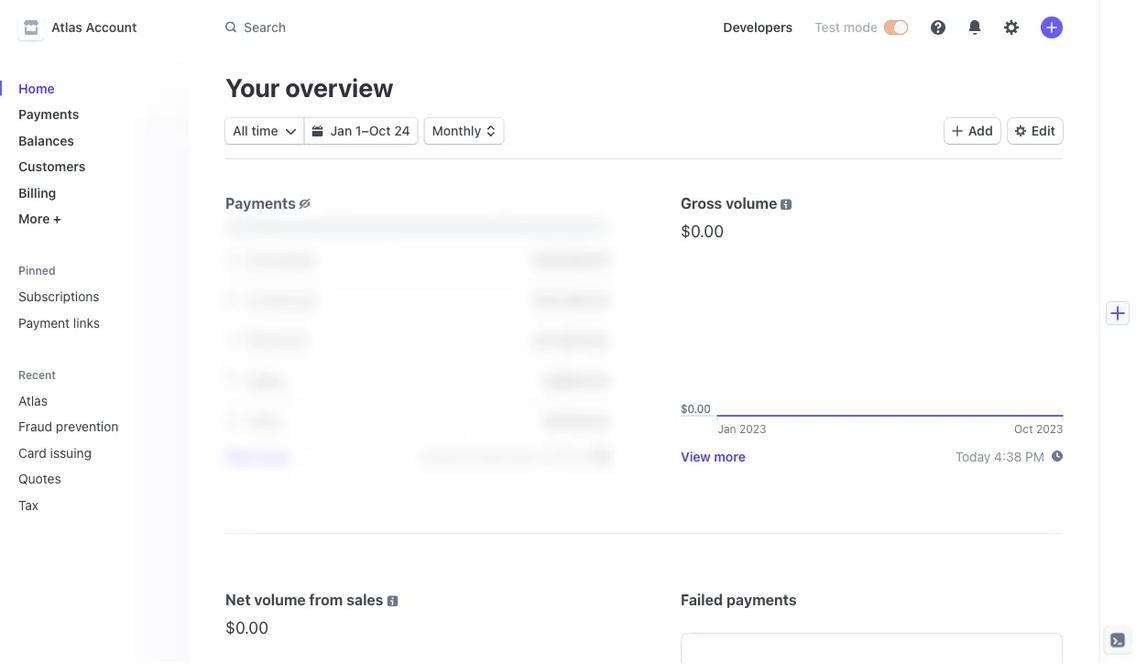 Task type: locate. For each thing, give the bounding box(es) containing it.
0 vertical spatial $5000.00
[[546, 373, 608, 388]]

0 vertical spatial payments
[[18, 107, 79, 122]]

atlas inside atlas 'link'
[[18, 393, 48, 408]]

1 vertical spatial atlas
[[18, 393, 48, 408]]

pinned navigation links element
[[11, 256, 178, 338]]

0 vertical spatial $0.00
[[681, 221, 724, 241]]

volume for net
[[254, 592, 306, 609]]

1 horizontal spatial $0.00
[[681, 221, 724, 241]]

tax link
[[11, 490, 149, 520]]

1
[[356, 123, 362, 138]]

fraud
[[18, 419, 52, 435]]

payment links link
[[11, 308, 174, 338]]

payments grid
[[226, 240, 608, 442]]

0 horizontal spatial atlas
[[18, 393, 48, 408]]

quotes link
[[11, 464, 149, 494]]

customers
[[18, 159, 86, 174]]

jan
[[330, 123, 352, 138]]

svg image
[[312, 126, 323, 137]]

billing link
[[11, 178, 174, 208]]

info image
[[387, 596, 398, 607]]

card issuing link
[[11, 438, 149, 468]]

atlas inside atlas account button
[[51, 20, 83, 35]]

payments link
[[11, 99, 174, 129]]

1 horizontal spatial atlas
[[51, 20, 83, 35]]

1 vertical spatial $5000.00
[[546, 413, 608, 429]]

1 horizontal spatial view more link
[[681, 449, 746, 464]]

1 horizontal spatial view more
[[681, 449, 746, 464]]

net volume from sales
[[226, 592, 384, 609]]

1 vertical spatial volume
[[254, 592, 306, 609]]

subscriptions
[[18, 289, 100, 304]]

$5000.00
[[546, 373, 608, 388], [546, 413, 608, 429]]

atlas
[[51, 20, 83, 35], [18, 393, 48, 408]]

payments up the balances
[[18, 107, 79, 122]]

hidden image
[[299, 198, 310, 209]]

pinned
[[18, 264, 56, 277]]

settings image
[[1005, 20, 1019, 35]]

gross volume
[[681, 195, 778, 212]]

time
[[252, 123, 278, 138]]

atlas account
[[51, 20, 137, 35]]

toolbar containing add
[[945, 118, 1063, 144]]

0 vertical spatial atlas
[[51, 20, 83, 35]]

1 $5000.00 from the top
[[546, 373, 608, 388]]

$0.00
[[681, 221, 724, 241], [226, 618, 269, 638]]

payments
[[18, 107, 79, 122], [226, 195, 296, 212]]

view more
[[226, 449, 290, 464], [681, 449, 746, 464]]

add button
[[945, 118, 1001, 144]]

test
[[815, 20, 841, 35]]

0 horizontal spatial more
[[259, 449, 290, 464]]

card
[[18, 446, 47, 461]]

tax
[[18, 498, 39, 513]]

oct
[[369, 123, 391, 138]]

test mode
[[815, 20, 878, 35]]

developers link
[[716, 13, 800, 42]]

$22,000.00
[[533, 292, 608, 308]]

1 horizontal spatial payments
[[226, 195, 296, 212]]

card issuing
[[18, 446, 92, 461]]

4:38
[[995, 449, 1022, 464]]

+
[[53, 211, 61, 226]]

atlas for atlas account
[[51, 20, 83, 35]]

1 view more from the left
[[226, 449, 290, 464]]

0 vertical spatial volume
[[726, 195, 778, 212]]

$0.00 for gross
[[681, 221, 724, 241]]

2 view from the left
[[681, 449, 711, 464]]

edit
[[1032, 123, 1056, 138]]

prevention
[[56, 419, 119, 435]]

0 horizontal spatial $0.00
[[226, 618, 269, 638]]

subscriptions link
[[11, 282, 174, 312]]

1 horizontal spatial volume
[[726, 195, 778, 212]]

$0.00 down net
[[226, 618, 269, 638]]

0 horizontal spatial view
[[226, 449, 256, 464]]

1 vertical spatial $0.00
[[226, 618, 269, 638]]

1 vertical spatial payments
[[226, 195, 296, 212]]

more
[[259, 449, 290, 464], [714, 449, 746, 464]]

view
[[226, 449, 256, 464], [681, 449, 711, 464]]

1 more from the left
[[259, 449, 290, 464]]

net
[[226, 592, 251, 609]]

help image
[[931, 20, 946, 35]]

atlas up fraud on the bottom left of the page
[[18, 393, 48, 408]]

quotes
[[18, 472, 61, 487]]

volume right net
[[254, 592, 306, 609]]

volume
[[726, 195, 778, 212], [254, 592, 306, 609]]

view more link
[[226, 449, 290, 464], [681, 449, 746, 464]]

–
[[362, 123, 369, 138]]

view more for second view more link from the left
[[681, 449, 746, 464]]

2 view more from the left
[[681, 449, 746, 464]]

today 4:38 pm
[[956, 449, 1045, 464]]

payments left hidden image
[[226, 195, 296, 212]]

home
[[18, 81, 55, 96]]

0 horizontal spatial view more
[[226, 449, 290, 464]]

0 horizontal spatial volume
[[254, 592, 306, 609]]

$0.00 down the gross
[[681, 221, 724, 241]]

fraud prevention link
[[11, 412, 149, 442]]

add
[[969, 123, 993, 138]]

payment
[[18, 315, 70, 330]]

svg image
[[286, 126, 297, 137]]

recent navigation links element
[[0, 360, 189, 520]]

volume left info image
[[726, 195, 778, 212]]

0 horizontal spatial payments
[[18, 107, 79, 122]]

0 horizontal spatial view more link
[[226, 449, 290, 464]]

more
[[18, 211, 50, 226]]

search
[[244, 19, 286, 35]]

1 horizontal spatial view
[[681, 449, 711, 464]]

1 horizontal spatial more
[[714, 449, 746, 464]]

all time button
[[226, 118, 304, 144]]

1 view from the left
[[226, 449, 256, 464]]

balances
[[18, 133, 74, 148]]

atlas left 'account'
[[51, 20, 83, 35]]

toolbar
[[945, 118, 1063, 144]]



Task type: vqa. For each thing, say whether or not it's contained in the screenshot.
2nd View more 'link' from the right
yes



Task type: describe. For each thing, give the bounding box(es) containing it.
all time
[[233, 123, 278, 138]]

volume for gross
[[726, 195, 778, 212]]

2 $5000.00 from the top
[[546, 413, 608, 429]]

sales
[[347, 592, 384, 609]]

from
[[309, 592, 343, 609]]

your overview
[[226, 72, 394, 102]]

mode
[[844, 20, 878, 35]]

balances link
[[11, 126, 174, 155]]

atlas account button
[[18, 15, 155, 40]]

links
[[73, 315, 100, 330]]

Search text field
[[215, 11, 694, 44]]

today
[[956, 449, 991, 464]]

recent element
[[0, 386, 189, 520]]

pinned element
[[11, 282, 174, 338]]

view for 2nd view more link from right
[[226, 449, 256, 464]]

fraud prevention
[[18, 419, 119, 435]]

1 view more link from the left
[[226, 449, 290, 464]]

customers link
[[11, 152, 174, 182]]

account
[[86, 20, 137, 35]]

info image
[[781, 199, 792, 210]]

failed payments
[[681, 592, 797, 609]]

$15,000.00
[[533, 333, 608, 348]]

atlas link
[[11, 386, 149, 416]]

pm
[[1026, 449, 1045, 464]]

more +
[[18, 211, 61, 226]]

payment links
[[18, 315, 100, 330]]

recent
[[18, 368, 56, 381]]

view for second view more link from the left
[[681, 449, 711, 464]]

payments
[[727, 592, 797, 609]]

notifications image
[[968, 20, 983, 35]]

view more for 2nd view more link from right
[[226, 449, 290, 464]]

developers
[[724, 20, 793, 35]]

$0.00 for net
[[226, 618, 269, 638]]

24
[[394, 123, 410, 138]]

overview
[[285, 72, 394, 102]]

your
[[226, 72, 280, 102]]

2 view more link from the left
[[681, 449, 746, 464]]

edit button
[[1008, 118, 1063, 144]]

2 more from the left
[[714, 449, 746, 464]]

issuing
[[50, 446, 92, 461]]

atlas for atlas
[[18, 393, 48, 408]]

$25,000.00
[[533, 252, 608, 267]]

all
[[233, 123, 248, 138]]

failed
[[681, 592, 723, 609]]

billing
[[18, 185, 56, 200]]

home link
[[11, 73, 174, 103]]

payments inside "link"
[[18, 107, 79, 122]]

gross
[[681, 195, 723, 212]]

Search search field
[[215, 11, 694, 44]]

jan 1 – oct 24
[[330, 123, 410, 138]]

core navigation links element
[[11, 73, 174, 234]]



